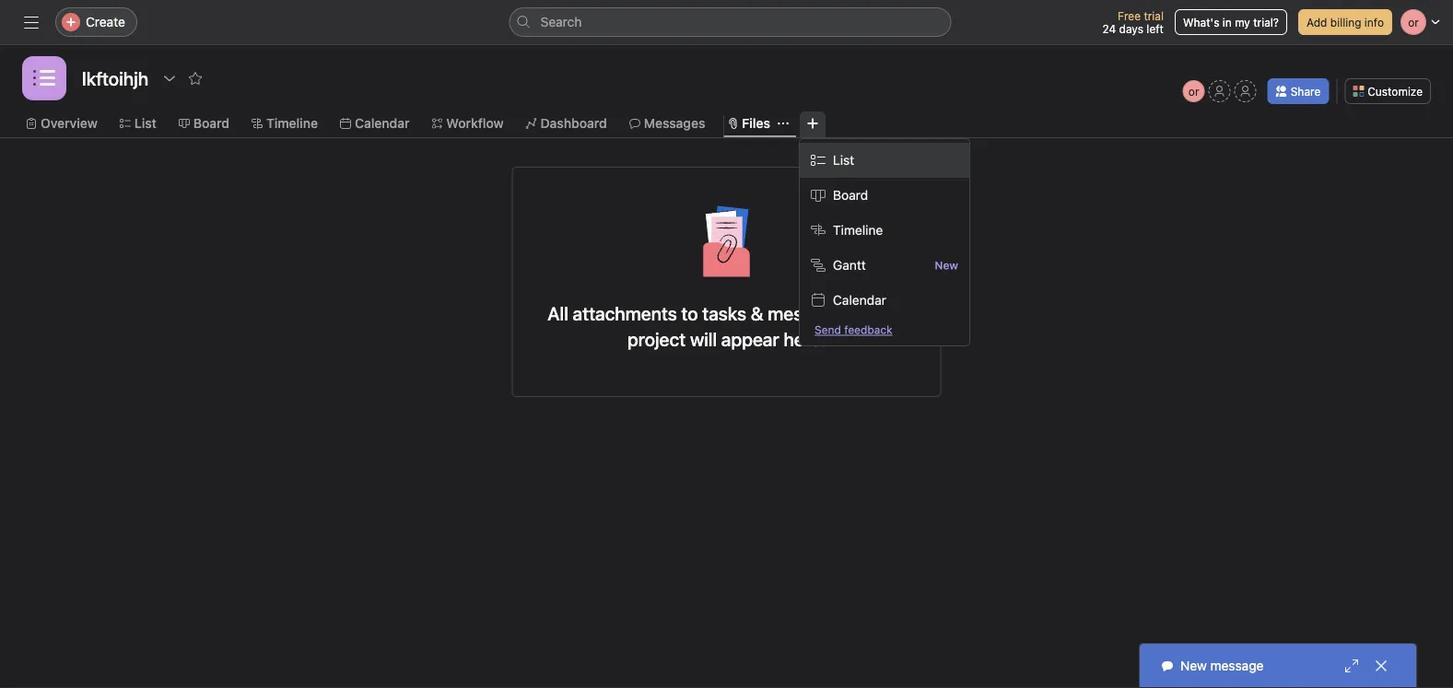 Task type: describe. For each thing, give the bounding box(es) containing it.
files
[[742, 116, 770, 131]]

24
[[1103, 22, 1116, 35]]

show options image
[[162, 71, 177, 86]]

search button
[[509, 7, 952, 37]]

trial?
[[1254, 16, 1279, 29]]

share button
[[1268, 78, 1329, 104]]

1 horizontal spatial board
[[833, 188, 868, 203]]

will
[[690, 328, 717, 350]]

or button
[[1183, 80, 1205, 102]]

expand sidebar image
[[24, 15, 39, 29]]

timeline link
[[252, 113, 318, 134]]

overview link
[[26, 113, 98, 134]]

messages
[[768, 302, 852, 324]]

list for list menu item at the right top
[[833, 153, 854, 168]]

customize button
[[1345, 78, 1431, 104]]

add billing info
[[1307, 16, 1384, 29]]

left
[[1147, 22, 1164, 35]]

info
[[1365, 16, 1384, 29]]

send
[[815, 323, 841, 336]]

dashboard link
[[526, 113, 607, 134]]

add to starred image
[[188, 71, 203, 86]]

0 vertical spatial board
[[193, 116, 229, 131]]

all
[[548, 302, 569, 324]]

project
[[628, 328, 686, 350]]

send feedback
[[815, 323, 893, 336]]

what's in my trial? button
[[1175, 9, 1287, 35]]

list for list link on the left top
[[134, 116, 156, 131]]

attachments
[[573, 302, 677, 324]]

days
[[1119, 22, 1144, 35]]

0 vertical spatial timeline
[[266, 116, 318, 131]]

free
[[1118, 9, 1141, 22]]

customize
[[1368, 85, 1423, 98]]

add
[[1307, 16, 1328, 29]]

all attachments to tasks & messages in this project will appear here.
[[548, 302, 906, 350]]

expand new message image
[[1345, 659, 1359, 674]]

share
[[1291, 85, 1321, 98]]

my
[[1235, 16, 1250, 29]]

list link
[[120, 113, 156, 134]]

calendar link
[[340, 113, 410, 134]]

appear here.
[[721, 328, 826, 350]]

tasks
[[702, 302, 747, 324]]

1 horizontal spatial timeline
[[833, 223, 883, 238]]

feedback
[[844, 323, 893, 336]]

in inside button
[[1223, 16, 1232, 29]]

what's in my trial?
[[1183, 16, 1279, 29]]

1 vertical spatial calendar
[[833, 293, 887, 308]]

workflow
[[446, 116, 504, 131]]



Task type: vqa. For each thing, say whether or not it's contained in the screenshot.
global element at left top
no



Task type: locate. For each thing, give the bounding box(es) containing it.
what's
[[1183, 16, 1220, 29]]

search
[[541, 14, 582, 29]]

in
[[1223, 16, 1232, 29], [856, 302, 871, 324]]

None text field
[[77, 62, 153, 95]]

overview
[[41, 116, 98, 131]]

1 horizontal spatial list
[[833, 153, 854, 168]]

1 vertical spatial board
[[833, 188, 868, 203]]

files link
[[727, 113, 770, 134]]

board down list menu item at the right top
[[833, 188, 868, 203]]

list image
[[33, 67, 55, 89]]

0 horizontal spatial board
[[193, 116, 229, 131]]

to
[[682, 302, 698, 324]]

1 horizontal spatial in
[[1223, 16, 1232, 29]]

workflow link
[[432, 113, 504, 134]]

trial
[[1144, 9, 1164, 22]]

in left my
[[1223, 16, 1232, 29]]

create button
[[55, 7, 137, 37]]

this
[[875, 302, 906, 324]]

list
[[134, 116, 156, 131], [833, 153, 854, 168]]

0 horizontal spatial list
[[134, 116, 156, 131]]

list inside list link
[[134, 116, 156, 131]]

new message
[[1181, 658, 1264, 674]]

create
[[86, 14, 125, 29]]

timeline up gantt
[[833, 223, 883, 238]]

calendar
[[355, 116, 410, 131], [833, 293, 887, 308]]

0 horizontal spatial calendar
[[355, 116, 410, 131]]

send feedback link
[[815, 322, 893, 338]]

&
[[751, 302, 764, 324]]

list menu item
[[800, 143, 970, 178]]

timeline
[[266, 116, 318, 131], [833, 223, 883, 238]]

in inside all attachments to tasks & messages in this project will appear here.
[[856, 302, 871, 324]]

gantt
[[833, 258, 866, 273]]

dashboard
[[541, 116, 607, 131]]

billing
[[1331, 16, 1362, 29]]

messages
[[644, 116, 705, 131]]

timeline left calendar link
[[266, 116, 318, 131]]

free trial 24 days left
[[1103, 9, 1164, 35]]

calendar left workflow link
[[355, 116, 410, 131]]

1 vertical spatial list
[[833, 153, 854, 168]]

1 vertical spatial timeline
[[833, 223, 883, 238]]

messages link
[[629, 113, 705, 134]]

board
[[193, 116, 229, 131], [833, 188, 868, 203]]

0 vertical spatial calendar
[[355, 116, 410, 131]]

0 horizontal spatial timeline
[[266, 116, 318, 131]]

board link
[[179, 113, 229, 134]]

0 vertical spatial list
[[134, 116, 156, 131]]

1 horizontal spatial calendar
[[833, 293, 887, 308]]

tab actions image
[[778, 118, 789, 129]]

calendar up the send feedback link
[[833, 293, 887, 308]]

0 vertical spatial in
[[1223, 16, 1232, 29]]

0 horizontal spatial in
[[856, 302, 871, 324]]

in left this
[[856, 302, 871, 324]]

list inside list menu item
[[833, 153, 854, 168]]

search list box
[[509, 7, 952, 37]]

close image
[[1374, 659, 1389, 674]]

or
[[1189, 85, 1199, 98]]

board down add to starred image
[[193, 116, 229, 131]]

1 vertical spatial in
[[856, 302, 871, 324]]

add billing info button
[[1298, 9, 1393, 35]]

add tab image
[[805, 116, 820, 131]]

new
[[935, 259, 958, 272]]



